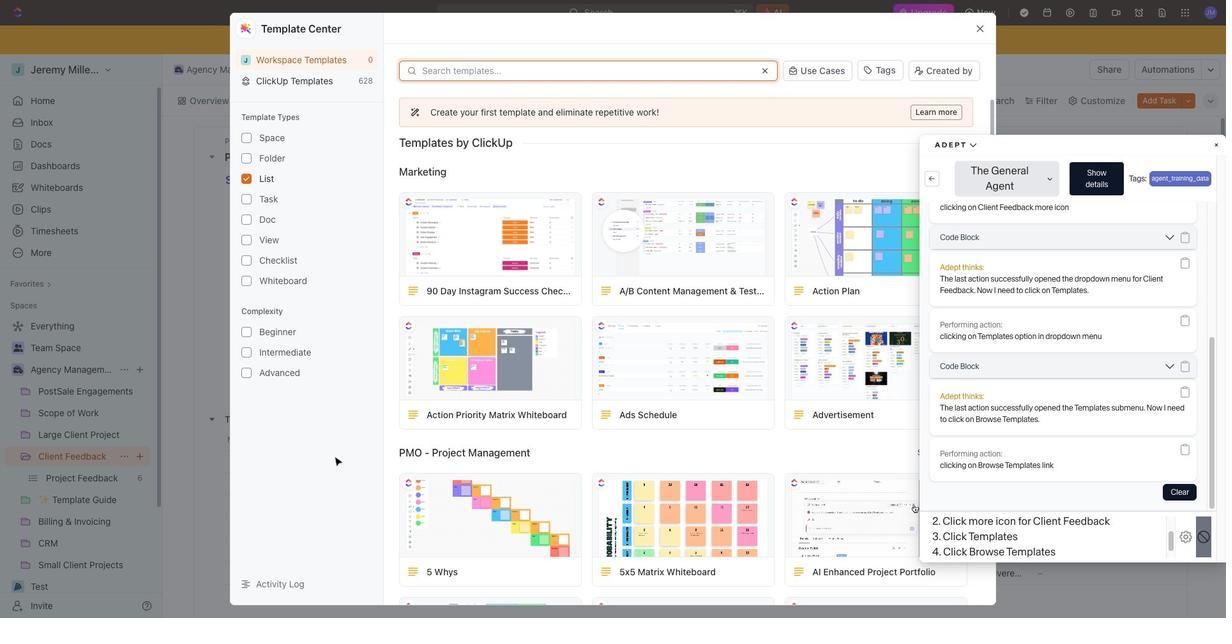 Task type: describe. For each thing, give the bounding box(es) containing it.
1 guidance custom field. :4 .of. 5 element from the left
[[542, 522, 556, 536]]

2 vertical spatial list template image
[[408, 566, 419, 578]]

Search templates... text field
[[422, 66, 752, 76]]

business time image
[[175, 66, 183, 73]]

4 guidance custom field. :4 .of. 5 element from the left
[[584, 522, 598, 536]]

3 quality custom field. :3 .of. 5 element from the left
[[655, 567, 669, 581]]

2 guidance custom field. :4 .of. 5 element from the left
[[556, 522, 570, 536]]

1 quality custom field. :3 .of. 5 element from the left
[[627, 567, 641, 581]]

2 quality custom field. :3 .of. 5 element from the left
[[641, 567, 655, 581]]



Task type: vqa. For each thing, say whether or not it's contained in the screenshot.
the topmost the You
no



Task type: locate. For each thing, give the bounding box(es) containing it.
guidance custom field. :4 .of. 5 element
[[542, 522, 556, 536], [556, 522, 570, 536], [570, 522, 584, 536], [584, 522, 598, 536]]

jeremy miller's workspace, , element
[[241, 55, 251, 65]]

guidance custom field. :5 .of. 5 element
[[542, 477, 556, 491], [556, 477, 570, 491], [570, 477, 584, 491], [584, 477, 598, 491], [598, 477, 612, 491], [542, 500, 556, 514], [556, 500, 570, 514], [570, 500, 584, 514], [584, 500, 598, 514], [598, 500, 612, 514], [542, 544, 556, 558], [556, 544, 570, 558], [570, 544, 584, 558], [584, 544, 598, 558], [598, 544, 612, 558]]

business time image
[[13, 366, 23, 374]]

None checkbox
[[241, 174, 252, 184], [241, 215, 252, 225], [241, 256, 252, 266], [241, 327, 252, 337], [241, 368, 252, 378], [241, 174, 252, 184], [241, 215, 252, 225], [241, 256, 252, 266], [241, 327, 252, 337], [241, 368, 252, 378]]

tree
[[5, 316, 150, 618]]

list template image
[[408, 285, 419, 297], [793, 285, 805, 297], [408, 409, 419, 421], [793, 409, 805, 421], [601, 566, 612, 578], [793, 566, 805, 578]]

quality custom field. :3 .of. 5 element
[[627, 567, 641, 581], [641, 567, 655, 581], [655, 567, 669, 581]]

sidebar navigation
[[0, 54, 163, 618]]

list template image
[[601, 285, 612, 297], [601, 409, 612, 421], [408, 566, 419, 578]]

0 vertical spatial list template image
[[601, 285, 612, 297]]

list template element
[[408, 285, 419, 297], [601, 285, 612, 297], [793, 285, 805, 297], [408, 409, 419, 421], [601, 409, 612, 421], [793, 409, 805, 421], [408, 566, 419, 578], [601, 566, 612, 578], [793, 566, 805, 578]]

3 guidance custom field. :4 .of. 5 element from the left
[[570, 522, 584, 536]]

1 vertical spatial list template image
[[601, 409, 612, 421]]

quality custom field. :5 .of. 5 element
[[627, 477, 641, 491], [641, 477, 655, 491], [655, 477, 669, 491], [669, 477, 683, 491], [683, 477, 698, 491], [627, 500, 641, 514], [641, 500, 655, 514], [655, 500, 669, 514], [669, 500, 683, 514], [683, 500, 698, 514], [627, 522, 641, 536], [641, 522, 655, 536], [655, 522, 669, 536], [669, 522, 683, 536], [683, 522, 698, 536], [627, 544, 641, 558], [641, 544, 655, 558], [655, 544, 669, 558], [669, 544, 683, 558], [683, 544, 698, 558]]

None checkbox
[[241, 133, 252, 143], [241, 153, 252, 164], [241, 194, 252, 204], [241, 235, 252, 245], [241, 276, 252, 286], [241, 348, 252, 358], [241, 133, 252, 143], [241, 153, 252, 164], [241, 194, 252, 204], [241, 235, 252, 245], [241, 276, 252, 286], [241, 348, 252, 358]]

overall experience custom field. :5 .of. 5 element
[[456, 455, 470, 469], [470, 455, 484, 469], [484, 455, 498, 469], [498, 455, 512, 469], [512, 455, 526, 469], [456, 477, 470, 491], [470, 477, 484, 491], [484, 477, 498, 491], [498, 477, 512, 491], [512, 477, 526, 491], [456, 500, 470, 514], [470, 500, 484, 514], [484, 500, 498, 514], [498, 500, 512, 514], [512, 500, 526, 514], [456, 522, 470, 536], [470, 522, 484, 536], [484, 522, 498, 536], [498, 522, 512, 536], [512, 522, 526, 536], [456, 544, 470, 558], [470, 544, 484, 558], [484, 544, 498, 558], [498, 544, 512, 558], [512, 544, 526, 558], [456, 567, 470, 581]]

tree inside sidebar navigation
[[5, 316, 150, 618]]



